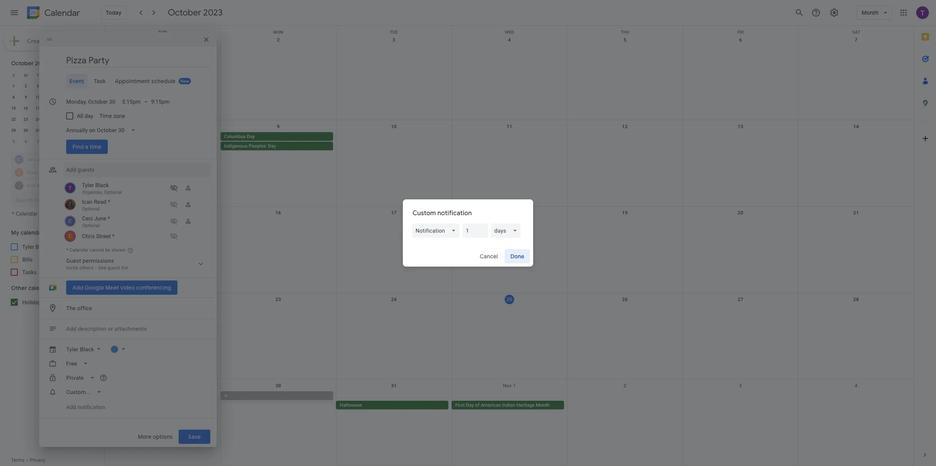 Task type: describe. For each thing, give the bounding box(es) containing it.
halloween
[[340, 403, 362, 409]]

october 2023 grid
[[8, 70, 93, 147]]

19
[[622, 210, 628, 216]]

all day
[[77, 113, 93, 119]]

month
[[536, 403, 550, 409]]

add notification button
[[63, 401, 108, 415]]

1 vertical spatial 2023
[[35, 60, 48, 67]]

31 for 2
[[391, 384, 397, 389]]

mon
[[273, 30, 283, 35]]

states
[[68, 300, 84, 306]]

thu
[[621, 30, 629, 35]]

ican read * optional
[[82, 199, 110, 212]]

my calendars button
[[2, 227, 98, 239]]

tab list containing event
[[46, 74, 210, 88]]

30 for 2
[[276, 384, 281, 389]]

1 vertical spatial cannot
[[89, 248, 104, 253]]

add notification
[[66, 405, 105, 411]]

november 3 element
[[70, 126, 79, 135]]

nov
[[503, 384, 512, 389]]

halloween button
[[336, 401, 449, 410]]

2 vertical spatial 10
[[72, 139, 77, 144]]

1 horizontal spatial tab list
[[914, 26, 936, 445]]

custom notification
[[413, 210, 472, 218]]

21 inside 21 element
[[84, 106, 89, 111]]

time zone
[[100, 113, 125, 119]]

ceci june * optional
[[82, 216, 110, 229]]

row containing oct 1
[[105, 34, 914, 120]]

calendar inside * calendar cannot be shown search box
[[16, 211, 38, 217]]

other
[[11, 285, 27, 292]]

1 horizontal spatial –
[[144, 99, 148, 105]]

* inside search box
[[12, 211, 14, 217]]

day
[[85, 113, 93, 119]]

0 vertical spatial 6
[[739, 37, 742, 43]]

done button
[[505, 247, 530, 266]]

appointment schedule
[[115, 78, 176, 85]]

peoples'
[[249, 143, 267, 149]]

columbus
[[224, 134, 246, 139]]

event
[[69, 78, 84, 85]]

indigenous peoples' day button
[[221, 142, 333, 150]]

1 day before element
[[413, 224, 524, 238]]

3 inside november 3 element
[[73, 128, 76, 133]]

chris street tree item
[[63, 230, 210, 243]]

columbus day indigenous peoples' day
[[224, 134, 276, 149]]

18
[[48, 106, 52, 111]]

17 inside row group
[[36, 106, 40, 111]]

13 for october 2023
[[72, 95, 77, 99]]

31 element
[[33, 126, 43, 135]]

columbus day button
[[221, 132, 333, 141]]

28 element
[[82, 115, 91, 124]]

tyler black
[[22, 244, 49, 250]]

other calendars
[[11, 285, 54, 292]]

other calendars button
[[2, 282, 98, 295]]

19 element
[[58, 104, 67, 113]]

tyler black organizer, optional
[[82, 182, 122, 195]]

cancel
[[480, 253, 498, 260]]

to element
[[144, 99, 148, 105]]

24 for 26
[[391, 297, 397, 303]]

28 inside row group
[[84, 117, 89, 122]]

first day of american indian heritage month button
[[452, 401, 564, 410]]

guests invited to this event. tree
[[63, 180, 210, 243]]

1 s from the left
[[12, 73, 15, 77]]

24 element
[[33, 115, 43, 124]]

21 inside "grid"
[[853, 210, 859, 216]]

11 for october 2023
[[48, 95, 52, 99]]

done
[[510, 253, 524, 260]]

1 vertical spatial * calendar cannot be shown
[[66, 248, 126, 253]]

2 for oct 1
[[277, 37, 280, 43]]

27 element
[[70, 115, 79, 124]]

2 horizontal spatial 7
[[855, 37, 858, 43]]

2 vertical spatial 5
[[12, 139, 15, 144]]

1 for oct 1
[[166, 37, 169, 43]]

time
[[100, 113, 112, 119]]

1 vertical spatial october 2023
[[11, 60, 48, 67]]

12 element
[[58, 93, 67, 102]]

cancel button
[[476, 247, 501, 266]]

row containing 9
[[105, 120, 914, 207]]

1 horizontal spatial october 2023
[[168, 7, 223, 18]]

fri
[[738, 30, 744, 35]]

2 vertical spatial calendar
[[69, 248, 88, 253]]

cell containing columbus day
[[221, 132, 336, 151]]

0 vertical spatial 2023
[[203, 7, 223, 18]]

22 for 26
[[160, 297, 166, 303]]

november 7 element
[[33, 137, 43, 147]]

first
[[455, 403, 465, 409]]

main drawer image
[[10, 8, 19, 17]]

13 for sun
[[738, 124, 743, 129]]

tyler black, organizer, optional tree item
[[63, 180, 210, 197]]

ceci june, optional tree item
[[63, 214, 210, 230]]

of
[[475, 403, 480, 409]]

optional for june
[[82, 223, 100, 229]]

in
[[45, 300, 49, 306]]

terms
[[11, 458, 24, 464]]

17 element
[[33, 104, 43, 113]]

20 inside "grid"
[[738, 210, 743, 216]]

2 horizontal spatial 2
[[624, 384, 626, 389]]

f
[[73, 73, 76, 77]]

23 for 26
[[276, 297, 281, 303]]

1 inside october 2023 grid
[[12, 84, 15, 88]]

terms link
[[11, 458, 24, 464]]

today
[[106, 9, 122, 16]]

time zone button
[[96, 109, 128, 123]]

30 element
[[21, 126, 31, 135]]

row containing 29
[[8, 125, 93, 136]]

* for ceci june * optional
[[108, 216, 110, 222]]

17 inside "grid"
[[391, 210, 397, 216]]

1 horizontal spatial 7
[[85, 84, 88, 88]]

june
[[94, 216, 106, 222]]

calendars for other calendars
[[28, 285, 54, 292]]

14 for sun
[[853, 124, 859, 129]]

optional for read
[[82, 206, 100, 212]]

row group containing 1
[[8, 81, 93, 147]]

2 vertical spatial 9
[[61, 139, 63, 144]]

find a time
[[73, 143, 102, 151]]

12
[[622, 124, 628, 129]]

ican read, optional tree item
[[63, 197, 210, 214]]

united
[[51, 300, 67, 306]]

30 for 3
[[24, 128, 28, 133]]

ican
[[82, 199, 93, 205]]

24 for 27
[[36, 117, 40, 122]]

sat
[[852, 30, 860, 35]]

time
[[90, 143, 102, 151]]

schedule
[[152, 78, 176, 85]]

shown inside * calendar cannot be shown search box
[[65, 211, 81, 217]]

1 horizontal spatial be
[[105, 248, 110, 253]]

0 vertical spatial october
[[168, 7, 201, 18]]

find
[[73, 143, 84, 151]]

22 element
[[9, 115, 18, 124]]

my calendars list
[[2, 241, 98, 279]]

2 horizontal spatial 4
[[855, 384, 858, 389]]

all
[[77, 113, 83, 119]]

black for tyler black organizer, optional
[[95, 182, 109, 189]]

read
[[94, 199, 106, 205]]

tyler for tyler black
[[22, 244, 34, 250]]

0 horizontal spatial 6
[[25, 139, 27, 144]]

2 for 1
[[25, 84, 27, 88]]

11 element
[[45, 93, 55, 102]]

heritage
[[517, 403, 535, 409]]

task button
[[91, 74, 109, 88]]

31 for 3
[[36, 128, 40, 133]]

first day of american indian heritage month
[[455, 403, 550, 409]]

28 inside "grid"
[[853, 297, 859, 303]]

row containing sun
[[105, 26, 914, 35]]

black for tyler black
[[35, 244, 49, 250]]

calendar element
[[25, 5, 80, 22]]

* for chris street *
[[112, 233, 115, 240]]

bills
[[22, 257, 33, 263]]

holidays
[[22, 300, 44, 306]]

21 element
[[82, 104, 91, 113]]

event button
[[66, 74, 87, 88]]

1 vertical spatial day
[[268, 143, 276, 149]]

* down my calendars "dropdown button"
[[66, 248, 68, 253]]

29 element
[[9, 126, 18, 135]]

t
[[37, 73, 39, 77]]

5 inside "grid"
[[624, 37, 626, 43]]

row containing 16
[[105, 207, 914, 293]]

nov 1
[[503, 384, 516, 389]]

thursday column header
[[56, 70, 68, 81]]



Task type: vqa. For each thing, say whether or not it's contained in the screenshot.
the booking in the tara schultz busy times on this calendar are unavailable for booking
no



Task type: locate. For each thing, give the bounding box(es) containing it.
2 vertical spatial 6
[[25, 139, 27, 144]]

be up my calendars "dropdown button"
[[57, 211, 63, 217]]

shown left ceci
[[65, 211, 81, 217]]

30
[[24, 128, 28, 133], [276, 384, 281, 389]]

1
[[166, 37, 169, 43], [12, 84, 15, 88], [513, 384, 516, 389]]

0 vertical spatial 14
[[84, 95, 89, 99]]

1 horizontal spatial black
[[95, 182, 109, 189]]

22 inside "grid"
[[160, 297, 166, 303]]

privacy link
[[30, 458, 45, 464]]

today button
[[101, 6, 127, 20]]

10 inside "grid"
[[391, 124, 397, 129]]

* Calendar cannot be shown search field
[[0, 149, 98, 217]]

1 vertical spatial 1
[[12, 84, 15, 88]]

optional inside "ican read * optional"
[[82, 206, 100, 212]]

1 vertical spatial 16
[[276, 210, 281, 216]]

grid
[[105, 26, 914, 467]]

1 up '8'
[[12, 84, 15, 88]]

– right the terms
[[26, 458, 29, 464]]

1 horizontal spatial 24
[[391, 297, 397, 303]]

be
[[57, 211, 63, 217], [105, 248, 110, 253]]

23
[[24, 117, 28, 122], [276, 297, 281, 303]]

9 up columbus day button
[[277, 124, 280, 129]]

s right f
[[85, 73, 88, 77]]

31 down 24 element
[[36, 128, 40, 133]]

31 inside 31 element
[[36, 128, 40, 133]]

0 horizontal spatial tab list
[[46, 74, 210, 88]]

black up organizer, at the left top of page
[[95, 182, 109, 189]]

*
[[108, 199, 110, 205], [12, 211, 14, 217], [108, 216, 110, 222], [112, 233, 115, 240], [66, 248, 68, 253]]

13 element
[[70, 93, 79, 102]]

1 horizontal spatial shown
[[112, 248, 126, 253]]

16 inside "grid"
[[276, 210, 281, 216]]

17 left the custom
[[391, 210, 397, 216]]

1 horizontal spatial 11
[[84, 139, 89, 144]]

my calendars
[[11, 229, 46, 237]]

notification for add notification
[[77, 405, 105, 411]]

27
[[72, 117, 77, 122], [738, 297, 743, 303]]

5 down "thu"
[[624, 37, 626, 43]]

row containing 30
[[105, 380, 914, 467]]

1 vertical spatial shown
[[112, 248, 126, 253]]

0 vertical spatial 30
[[24, 128, 28, 133]]

* inside ceci june * optional
[[108, 216, 110, 222]]

november 11 element
[[82, 137, 91, 147]]

tab list
[[914, 26, 936, 445], [46, 74, 210, 88]]

s left the m
[[12, 73, 15, 77]]

1 vertical spatial black
[[35, 244, 49, 250]]

zone
[[113, 113, 125, 119]]

grid containing oct 1
[[105, 26, 914, 467]]

1 vertical spatial 14
[[853, 124, 859, 129]]

0 vertical spatial cannot
[[39, 211, 56, 217]]

calendars for my calendars
[[21, 229, 46, 237]]

25
[[507, 297, 512, 303]]

* inside chris street tree item
[[112, 233, 115, 240]]

cannot down chris street *
[[89, 248, 104, 253]]

0 vertical spatial notification
[[437, 210, 472, 218]]

0 vertical spatial 22
[[11, 117, 16, 122]]

notification right the add
[[77, 405, 105, 411]]

1 horizontal spatial cannot
[[89, 248, 104, 253]]

1 horizontal spatial s
[[85, 73, 88, 77]]

s
[[12, 73, 15, 77], [85, 73, 88, 77]]

1 vertical spatial 24
[[391, 297, 397, 303]]

9 down november 2 element
[[61, 139, 63, 144]]

optional up read
[[104, 190, 122, 195]]

23 for 27
[[24, 117, 28, 122]]

1 horizontal spatial 22
[[160, 297, 166, 303]]

2 vertical spatial 1
[[513, 384, 516, 389]]

cannot inside search box
[[39, 211, 56, 217]]

* up my
[[12, 211, 14, 217]]

11 inside "grid"
[[507, 124, 512, 129]]

2 horizontal spatial 11
[[507, 124, 512, 129]]

optional down ican
[[82, 206, 100, 212]]

day left of
[[466, 403, 474, 409]]

22 inside row group
[[11, 117, 16, 122]]

november 10 element
[[70, 137, 79, 147]]

tyler
[[82, 182, 94, 189], [22, 244, 34, 250]]

tyler up bills
[[22, 244, 34, 250]]

6 down 30 element
[[25, 139, 27, 144]]

1 horizontal spatial 2
[[277, 37, 280, 43]]

custom
[[413, 210, 436, 218]]

1 horizontal spatial 20
[[738, 210, 743, 216]]

14 element
[[82, 93, 91, 102]]

Add title text field
[[66, 55, 210, 67]]

24 inside row group
[[36, 117, 40, 122]]

20 inside row group
[[72, 106, 77, 111]]

notification inside dialog
[[437, 210, 472, 218]]

15 element
[[9, 104, 18, 113]]

0 vertical spatial optional
[[104, 190, 122, 195]]

0 vertical spatial 7
[[855, 37, 858, 43]]

5 down 29 element
[[12, 139, 15, 144]]

10
[[36, 95, 40, 99], [391, 124, 397, 129], [72, 139, 77, 144]]

appointment
[[115, 78, 150, 85]]

1 horizontal spatial 6
[[73, 84, 76, 88]]

2 horizontal spatial 10
[[391, 124, 397, 129]]

calendars
[[21, 229, 46, 237], [28, 285, 54, 292]]

october up oct 1 on the top of the page
[[168, 7, 201, 18]]

day down columbus day button
[[268, 143, 276, 149]]

1 vertical spatial october
[[11, 60, 34, 67]]

american
[[481, 403, 501, 409]]

13 inside "grid"
[[738, 124, 743, 129]]

6
[[739, 37, 742, 43], [73, 84, 76, 88], [25, 139, 27, 144]]

– down 'appointment schedule'
[[144, 99, 148, 105]]

row containing 5
[[8, 136, 93, 147]]

None field
[[413, 224, 463, 238], [491, 224, 524, 238], [413, 224, 463, 238], [491, 224, 524, 238]]

29
[[11, 128, 16, 133]]

1 horizontal spatial 16
[[276, 210, 281, 216]]

1 right nov
[[513, 384, 516, 389]]

sun
[[158, 30, 167, 35]]

row containing 8
[[8, 92, 93, 103]]

0 horizontal spatial 14
[[84, 95, 89, 99]]

1 vertical spatial calendars
[[28, 285, 54, 292]]

chris
[[82, 233, 95, 240]]

day inside button
[[466, 403, 474, 409]]

organizer,
[[82, 190, 103, 195]]

5 down thursday column header
[[61, 84, 63, 88]]

1 right oct
[[166, 37, 169, 43]]

9 for sun
[[277, 124, 280, 129]]

14 inside row group
[[84, 95, 89, 99]]

0 horizontal spatial 31
[[36, 128, 40, 133]]

calendars up tyler black
[[21, 229, 46, 237]]

0 horizontal spatial 17
[[36, 106, 40, 111]]

2 s from the left
[[85, 73, 88, 77]]

november 5 element
[[9, 137, 18, 147]]

calendar heading
[[43, 7, 80, 18]]

my
[[11, 229, 19, 237]]

1 vertical spatial 5
[[61, 84, 63, 88]]

0 horizontal spatial 4
[[85, 128, 88, 133]]

0 horizontal spatial 22
[[11, 117, 16, 122]]

m
[[24, 73, 28, 77]]

optional down ceci
[[82, 223, 100, 229]]

8
[[12, 95, 15, 99]]

day up peoples'
[[247, 134, 255, 139]]

11 for sun
[[507, 124, 512, 129]]

1 horizontal spatial 1
[[166, 37, 169, 43]]

1 vertical spatial –
[[26, 458, 29, 464]]

1 vertical spatial optional
[[82, 206, 100, 212]]

14
[[84, 95, 89, 99], [853, 124, 859, 129]]

0 vertical spatial * calendar cannot be shown
[[12, 211, 81, 217]]

calendars up in
[[28, 285, 54, 292]]

1 vertical spatial 20
[[738, 210, 743, 216]]

27 inside row group
[[72, 117, 77, 122]]

row containing 15
[[8, 103, 93, 114]]

9 up 16 element
[[25, 95, 27, 99]]

cannot up my calendars "dropdown button"
[[39, 211, 56, 217]]

* right street
[[112, 233, 115, 240]]

* for ican read * optional
[[108, 199, 110, 205]]

black inside tyler black organizer, optional
[[95, 182, 109, 189]]

Days in advance for notification number field
[[466, 224, 485, 238]]

0 horizontal spatial 7
[[37, 139, 39, 144]]

ceci
[[82, 216, 93, 222]]

november 4 element
[[82, 126, 91, 135]]

* calendar cannot be shown up my calendars "dropdown button"
[[12, 211, 81, 217]]

23 inside grid
[[24, 117, 28, 122]]

day for first
[[466, 403, 474, 409]]

4 inside row group
[[85, 128, 88, 133]]

row containing s
[[8, 70, 93, 81]]

1 for nov 1
[[513, 384, 516, 389]]

0 vertical spatial 13
[[72, 95, 77, 99]]

16 element
[[21, 104, 31, 113]]

1 vertical spatial 2
[[25, 84, 27, 88]]

* calendar cannot be shown
[[12, 211, 81, 217], [66, 248, 126, 253]]

black down my calendars "dropdown button"
[[35, 244, 49, 250]]

0 vertical spatial 24
[[36, 117, 40, 122]]

1 horizontal spatial 2023
[[203, 7, 223, 18]]

custom notification dialog
[[403, 200, 533, 267]]

new
[[181, 79, 189, 84]]

optional inside tyler black organizer, optional
[[104, 190, 122, 195]]

tasks
[[22, 269, 37, 276]]

13 inside row group
[[72, 95, 77, 99]]

0 vertical spatial 23
[[24, 117, 28, 122]]

1 vertical spatial 28
[[853, 297, 859, 303]]

0 horizontal spatial 16
[[24, 106, 28, 111]]

0 horizontal spatial cannot
[[39, 211, 56, 217]]

optional for black
[[104, 190, 122, 195]]

1 vertical spatial 17
[[391, 210, 397, 216]]

26 element
[[58, 115, 67, 124]]

october
[[168, 7, 201, 18], [11, 60, 34, 67]]

20 element
[[70, 104, 79, 113]]

indian
[[502, 403, 515, 409]]

1 vertical spatial notification
[[77, 405, 105, 411]]

chris street *
[[82, 233, 115, 240]]

28
[[84, 117, 89, 122], [853, 297, 859, 303]]

10 element
[[33, 93, 43, 102]]

privacy
[[30, 458, 45, 464]]

3
[[393, 37, 395, 43], [37, 84, 39, 88], [73, 128, 76, 133], [739, 384, 742, 389]]

1 horizontal spatial tyler
[[82, 182, 94, 189]]

0 vertical spatial october 2023
[[168, 7, 223, 18]]

task
[[94, 78, 106, 85]]

31 up halloween button
[[391, 384, 397, 389]]

row containing 1
[[8, 81, 93, 92]]

2 vertical spatial 11
[[84, 139, 89, 144]]

0 horizontal spatial 13
[[72, 95, 77, 99]]

shown down chris street tree item
[[112, 248, 126, 253]]

wed
[[505, 30, 514, 35]]

0 vertical spatial tyler
[[82, 182, 94, 189]]

oct 1
[[157, 37, 169, 43]]

0 vertical spatial day
[[247, 134, 255, 139]]

* calendar cannot be shown inside search box
[[12, 211, 81, 217]]

0 vertical spatial 17
[[36, 106, 40, 111]]

7 down sat
[[855, 37, 858, 43]]

add
[[66, 405, 76, 411]]

9 for october 2023
[[25, 95, 27, 99]]

november 9 element
[[58, 137, 67, 147]]

10 inside "element"
[[36, 95, 40, 99]]

2 inside row group
[[25, 84, 27, 88]]

0 horizontal spatial 2
[[25, 84, 27, 88]]

9 inside "grid"
[[277, 124, 280, 129]]

* right read
[[108, 199, 110, 205]]

1 vertical spatial 6
[[73, 84, 76, 88]]

indigenous
[[224, 143, 248, 149]]

0 vertical spatial 20
[[72, 106, 77, 111]]

4
[[508, 37, 511, 43], [85, 128, 88, 133], [855, 384, 858, 389]]

0 horizontal spatial 21
[[84, 106, 89, 111]]

1 horizontal spatial 23
[[276, 297, 281, 303]]

* right june
[[108, 216, 110, 222]]

be down street
[[105, 248, 110, 253]]

23 element
[[21, 115, 31, 124]]

1 horizontal spatial 28
[[853, 297, 859, 303]]

0 horizontal spatial –
[[26, 458, 29, 464]]

calendars inside dropdown button
[[28, 285, 54, 292]]

cell
[[105, 132, 221, 151], [221, 132, 336, 151], [336, 132, 452, 151], [452, 132, 567, 151], [567, 132, 683, 151], [683, 132, 798, 151], [798, 132, 914, 151], [105, 392, 221, 411], [567, 392, 683, 411], [683, 392, 798, 411], [798, 392, 914, 411]]

18 element
[[45, 104, 55, 113]]

notification
[[437, 210, 472, 218], [77, 405, 105, 411]]

new element
[[179, 78, 191, 84]]

tyler for tyler black organizer, optional
[[82, 182, 94, 189]]

0 horizontal spatial black
[[35, 244, 49, 250]]

1 vertical spatial 9
[[277, 124, 280, 129]]

2 horizontal spatial 6
[[739, 37, 742, 43]]

10 for sun
[[391, 124, 397, 129]]

22 for 27
[[11, 117, 16, 122]]

0 horizontal spatial 28
[[84, 117, 89, 122]]

11
[[48, 95, 52, 99], [507, 124, 512, 129], [84, 139, 89, 144]]

row group
[[8, 81, 93, 147]]

0 horizontal spatial 23
[[24, 117, 28, 122]]

13
[[72, 95, 77, 99], [738, 124, 743, 129]]

17
[[36, 106, 40, 111], [391, 210, 397, 216]]

14 inside "grid"
[[853, 124, 859, 129]]

17 down 10 "element"
[[36, 106, 40, 111]]

november 6 element
[[21, 137, 31, 147]]

0 vertical spatial 21
[[84, 106, 89, 111]]

notification inside button
[[77, 405, 105, 411]]

0 horizontal spatial be
[[57, 211, 63, 217]]

day
[[247, 134, 255, 139], [268, 143, 276, 149], [466, 403, 474, 409]]

1 horizontal spatial 5
[[61, 84, 63, 88]]

16 inside row group
[[24, 106, 28, 111]]

9
[[25, 95, 27, 99], [277, 124, 280, 129], [61, 139, 63, 144]]

calendars inside "dropdown button"
[[21, 229, 46, 237]]

optional
[[104, 190, 122, 195], [82, 206, 100, 212], [82, 223, 100, 229]]

6 down fri
[[739, 37, 742, 43]]

14 for october 2023
[[84, 95, 89, 99]]

7 right event
[[85, 84, 88, 88]]

2 vertical spatial optional
[[82, 223, 100, 229]]

0 horizontal spatial notification
[[77, 405, 105, 411]]

calendar inside calendar element
[[44, 7, 80, 18]]

0 vertical spatial 16
[[24, 106, 28, 111]]

7 down 31 element
[[37, 139, 39, 144]]

1 vertical spatial 13
[[738, 124, 743, 129]]

6 down f
[[73, 84, 76, 88]]

tue
[[390, 30, 398, 35]]

30 inside october 2023 grid
[[24, 128, 28, 133]]

row
[[105, 26, 914, 35], [105, 34, 914, 120], [8, 70, 93, 81], [8, 81, 93, 92], [8, 92, 93, 103], [8, 103, 93, 114], [8, 114, 93, 125], [105, 120, 914, 207], [8, 125, 93, 136], [8, 136, 93, 147], [105, 207, 914, 293], [105, 293, 914, 380], [105, 380, 914, 467]]

* calendar cannot be shown down chris street *
[[66, 248, 126, 253]]

30 inside "grid"
[[276, 384, 281, 389]]

2 horizontal spatial 5
[[624, 37, 626, 43]]

15
[[11, 106, 16, 111]]

2 horizontal spatial day
[[466, 403, 474, 409]]

holidays in united states
[[22, 300, 84, 306]]

0 vertical spatial 5
[[624, 37, 626, 43]]

31 inside "grid"
[[391, 384, 397, 389]]

1 horizontal spatial 9
[[61, 139, 63, 144]]

black inside my calendars list
[[35, 244, 49, 250]]

0 vertical spatial calendar
[[44, 7, 80, 18]]

november 2 element
[[58, 126, 67, 135]]

day for columbus
[[247, 134, 255, 139]]

0 vertical spatial 28
[[84, 117, 89, 122]]

* inside "ican read * optional"
[[108, 199, 110, 205]]

notification for custom notification
[[437, 210, 472, 218]]

shown
[[65, 211, 81, 217], [112, 248, 126, 253]]

10 for october 2023
[[36, 95, 40, 99]]

20
[[72, 106, 77, 111], [738, 210, 743, 216]]

street
[[96, 233, 111, 240]]

optional inside ceci june * optional
[[82, 223, 100, 229]]

be inside search box
[[57, 211, 63, 217]]

a
[[85, 143, 88, 151]]

0 vertical spatial 4
[[508, 37, 511, 43]]

1 horizontal spatial 4
[[508, 37, 511, 43]]

0 horizontal spatial october
[[11, 60, 34, 67]]

7
[[855, 37, 858, 43], [85, 84, 88, 88], [37, 139, 39, 144]]

0 horizontal spatial october 2023
[[11, 60, 48, 67]]

24 inside "grid"
[[391, 297, 397, 303]]

1 vertical spatial be
[[105, 248, 110, 253]]

tyler inside tyler black organizer, optional
[[82, 182, 94, 189]]

0 vertical spatial 31
[[36, 128, 40, 133]]

notification up 1 day before element
[[437, 210, 472, 218]]

find a time button
[[66, 140, 108, 154]]

26
[[622, 297, 628, 303]]

tyler inside my calendars list
[[22, 244, 34, 250]]

october up the m
[[11, 60, 34, 67]]

terms – privacy
[[11, 458, 45, 464]]

27 inside "grid"
[[738, 297, 743, 303]]

2 vertical spatial day
[[466, 403, 474, 409]]

oct
[[157, 37, 165, 43]]

tyler up organizer, at the left top of page
[[82, 182, 94, 189]]



